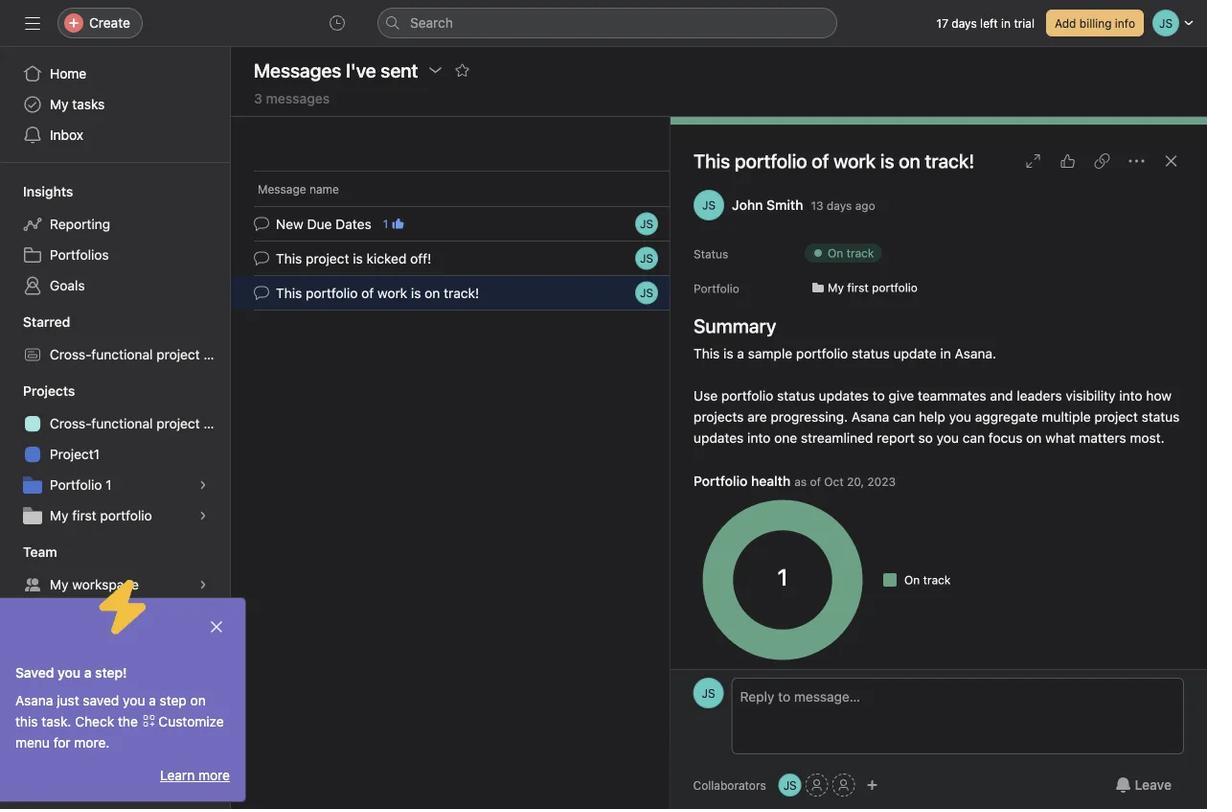 Task type: locate. For each thing, give the bounding box(es) containing it.
js button up collaborators
[[694, 678, 724, 708]]

on
[[899, 150, 921, 172], [425, 285, 440, 301], [1026, 430, 1042, 446], [190, 693, 206, 708]]

0 vertical spatial my first portfolio link
[[805, 278, 925, 297]]

on inside cell
[[425, 285, 440, 301]]

conversation name for this portfolio of work is on track! cell
[[231, 275, 671, 311]]

you up the at the left of page
[[123, 693, 145, 708]]

starred button
[[0, 313, 70, 332]]

this inside cell
[[276, 250, 302, 266]]

column header
[[671, 171, 901, 206]]

updates
[[819, 388, 869, 404], [694, 430, 744, 446]]

add to starred image
[[455, 62, 470, 78]]

of inside portfolio health as of oct 20, 2023
[[810, 475, 821, 488]]

dates
[[336, 216, 372, 232]]

one
[[774, 430, 797, 446]]

are
[[748, 409, 767, 425]]

2 vertical spatial of
[[810, 475, 821, 488]]

0 vertical spatial track
[[847, 246, 874, 260]]

0 vertical spatial plan
[[204, 347, 230, 362]]

js up this project is kicked off! row
[[640, 217, 654, 231]]

more actions image
[[1129, 153, 1145, 169]]

cross-functional project plan down goals link
[[50, 347, 230, 362]]

17 days left in trial
[[937, 16, 1035, 30]]

new due dates
[[276, 216, 372, 232]]

create
[[89, 15, 130, 31]]

1 right dates
[[383, 217, 388, 231]]

js left status
[[640, 252, 654, 265]]

0 horizontal spatial on
[[828, 246, 843, 260]]

projects element
[[0, 374, 230, 535]]

1 vertical spatial first
[[72, 508, 96, 523]]

you down teammates
[[949, 409, 972, 425]]

work up ago
[[834, 150, 876, 172]]

js down this project is kicked off! row
[[640, 286, 654, 300]]

this project is kicked off! row
[[231, 241, 1200, 276]]

1 vertical spatial my first portfolio link
[[12, 500, 219, 531]]

can down give on the top right of page
[[893, 409, 915, 425]]

0 vertical spatial cross-functional project plan
[[50, 347, 230, 362]]

learn more
[[160, 767, 230, 783]]

this portfolio of work is on track! link
[[694, 150, 975, 172]]

1 vertical spatial portfolio
[[50, 477, 102, 493]]

0 vertical spatial track!
[[925, 150, 975, 172]]

portfolio up john smith 'link'
[[735, 150, 807, 172]]

1 horizontal spatial into
[[1120, 388, 1143, 404]]

3 messages
[[254, 91, 330, 106]]

to
[[873, 388, 885, 404]]

is inside conversation name for this portfolio of work is on track! cell
[[411, 285, 421, 301]]

a down summary
[[737, 346, 744, 361]]

js left john
[[702, 198, 716, 212]]

1 vertical spatial of
[[362, 285, 374, 301]]

0 horizontal spatial status
[[777, 388, 815, 404]]

1 horizontal spatial js button
[[779, 774, 802, 797]]

portfolio 1 link
[[12, 470, 219, 500]]

1 button
[[379, 214, 408, 233]]

portfolio inside projects 'element'
[[50, 477, 102, 493]]

0 vertical spatial portfolio
[[694, 282, 739, 295]]

0 vertical spatial a
[[737, 346, 744, 361]]

0 likes. click to like this task image
[[1060, 153, 1076, 169]]

1 vertical spatial on track
[[905, 573, 951, 587]]

use portfolio status updates to give teammates and leaders visibility into how projects are progressing. asana can help you aggregate multiple project status updates into one streamlined report so you can focus on what matters most.
[[694, 388, 1184, 446]]

0 vertical spatial work
[[834, 150, 876, 172]]

0 vertical spatial updates
[[819, 388, 869, 404]]

0 horizontal spatial days
[[827, 199, 852, 212]]

1 functional from the top
[[91, 347, 153, 362]]

1 horizontal spatial can
[[963, 430, 985, 446]]

message name
[[258, 182, 339, 196]]

1 plan from the top
[[204, 347, 230, 362]]

1 horizontal spatial on
[[905, 573, 920, 587]]

project down new due dates
[[306, 250, 349, 266]]

0 horizontal spatial track!
[[444, 285, 480, 301]]

cross- inside 'starred' element
[[50, 347, 91, 362]]

my first portfolio link down the portfolio 1
[[12, 500, 219, 531]]

portfolio down this project is kicked off! row
[[694, 282, 739, 295]]

see details, my workspace image
[[197, 579, 209, 591]]

1 horizontal spatial track!
[[925, 150, 975, 172]]

1 vertical spatial cross-
[[50, 416, 91, 431]]

first up the this is a sample portfolio status update in asana.
[[847, 281, 869, 294]]

1 inside projects 'element'
[[106, 477, 112, 493]]

1 vertical spatial track
[[923, 573, 951, 587]]

0 vertical spatial my first portfolio
[[828, 281, 918, 294]]

0 horizontal spatial in
[[940, 346, 951, 361]]

add billing info button
[[1047, 10, 1145, 36]]

functional
[[91, 347, 153, 362], [91, 416, 153, 431]]

my first portfolio inside projects 'element'
[[50, 508, 152, 523]]

my first portfolio
[[828, 281, 918, 294], [50, 508, 152, 523]]

cross-functional project plan inside 'starred' element
[[50, 347, 230, 362]]

0 horizontal spatial a
[[84, 665, 92, 681]]

0 vertical spatial functional
[[91, 347, 153, 362]]

1 vertical spatial this portfolio of work is on track!
[[276, 285, 480, 301]]

1 cross-functional project plan from the top
[[50, 347, 230, 362]]

2 plan from the top
[[204, 416, 230, 431]]

my inside the teams element
[[50, 577, 69, 592]]

1 horizontal spatial portfolio
[[694, 282, 739, 295]]

2 horizontal spatial status
[[1142, 409, 1180, 425]]

1 horizontal spatial updates
[[819, 388, 869, 404]]

0 vertical spatial js button
[[694, 678, 724, 708]]

a
[[737, 346, 744, 361], [84, 665, 92, 681], [149, 693, 156, 708]]

status down how
[[1142, 409, 1180, 425]]

and
[[990, 388, 1013, 404]]

first down the portfolio 1
[[72, 508, 96, 523]]

into left how
[[1120, 388, 1143, 404]]

insights button
[[0, 182, 73, 201]]

js
[[702, 198, 716, 212], [640, 217, 654, 231], [640, 252, 654, 265], [640, 286, 654, 300], [702, 686, 716, 700], [784, 778, 797, 792]]

cross-functional project plan up project1 link
[[50, 416, 230, 431]]

team button
[[0, 543, 57, 562]]

functional down goals link
[[91, 347, 153, 362]]

1 vertical spatial status
[[777, 388, 815, 404]]

days inside john smith 13 days ago
[[827, 199, 852, 212]]

history image
[[330, 15, 345, 31]]

1 vertical spatial work
[[378, 285, 408, 301]]

my first portfolio down portfolio 1 link
[[50, 508, 152, 523]]

my inside "global" element
[[50, 96, 69, 112]]

1 cross-functional project plan link from the top
[[12, 339, 230, 370]]

a left step
[[149, 693, 156, 708]]

billing
[[1080, 16, 1112, 30]]

into
[[1120, 388, 1143, 404], [747, 430, 771, 446]]

in
[[1002, 16, 1011, 30], [940, 346, 951, 361]]

visibility
[[1066, 388, 1116, 404]]

track!
[[925, 150, 975, 172], [444, 285, 480, 301]]

functional inside projects 'element'
[[91, 416, 153, 431]]

1 vertical spatial into
[[747, 430, 771, 446]]

trial
[[1015, 16, 1035, 30]]

1 vertical spatial my first portfolio
[[50, 508, 152, 523]]

my
[[50, 96, 69, 112], [828, 281, 844, 294], [50, 508, 69, 523], [50, 577, 69, 592]]

this portfolio of work is on track! down the kicked
[[276, 285, 480, 301]]

on track
[[828, 246, 874, 260], [905, 573, 951, 587]]

cross- for cross-functional project plan link in the 'starred' element
[[50, 347, 91, 362]]

cross-functional project plan link down goals link
[[12, 339, 230, 370]]

most.
[[1130, 430, 1165, 446]]

asana inside asana just saved you a step on this task. check the
[[15, 693, 53, 708]]

you
[[949, 409, 972, 425], [937, 430, 959, 446], [58, 665, 81, 681], [123, 693, 145, 708]]

1 cross- from the top
[[50, 347, 91, 362]]

can left focus
[[963, 430, 985, 446]]

0 horizontal spatial track
[[847, 246, 874, 260]]

1 down project1 link
[[106, 477, 112, 493]]

js button right collaborators
[[779, 774, 802, 797]]

my tasks
[[50, 96, 105, 112]]

0 vertical spatial first
[[847, 281, 869, 294]]

you up just
[[58, 665, 81, 681]]

search button
[[378, 8, 838, 38]]

inbox
[[50, 127, 83, 143]]

full screen image
[[1026, 153, 1041, 169]]

work
[[834, 150, 876, 172], [378, 285, 408, 301]]

1 horizontal spatial first
[[847, 281, 869, 294]]

this portfolio of work is on track! up 13
[[694, 150, 975, 172]]

1 horizontal spatial 1
[[383, 217, 388, 231]]

0 vertical spatial cross-
[[50, 347, 91, 362]]

of inside cell
[[362, 285, 374, 301]]

a left step!
[[84, 665, 92, 681]]

1 horizontal spatial a
[[149, 693, 156, 708]]

asana down to
[[852, 409, 889, 425]]

cross-functional project plan for cross-functional project plan link inside the projects 'element'
[[50, 416, 230, 431]]

you right so
[[937, 430, 959, 446]]

js inside conversation name for new due dates cell
[[640, 217, 654, 231]]

0 horizontal spatial first
[[72, 508, 96, 523]]

aggregate
[[975, 409, 1038, 425]]

left
[[981, 16, 999, 30]]

portfolio right sample
[[796, 346, 848, 361]]

days right 17
[[952, 16, 978, 30]]

1 vertical spatial days
[[827, 199, 852, 212]]

20,
[[847, 475, 864, 488]]

1 vertical spatial track!
[[444, 285, 480, 301]]

0 horizontal spatial 1
[[106, 477, 112, 493]]

portfolio health as of oct 20, 2023
[[694, 473, 896, 489]]

0 horizontal spatial asana
[[15, 693, 53, 708]]

my inside projects 'element'
[[50, 508, 69, 523]]

of down "this project is kicked off!"
[[362, 285, 374, 301]]

0 vertical spatial on track
[[828, 246, 874, 260]]

goals link
[[12, 270, 219, 301]]

1 horizontal spatial my first portfolio
[[828, 281, 918, 294]]

portfolio down "this project is kicked off!"
[[306, 285, 358, 301]]

0 vertical spatial cross-functional project plan link
[[12, 339, 230, 370]]

status up to
[[852, 346, 890, 361]]

in right left
[[1002, 16, 1011, 30]]

1 vertical spatial can
[[963, 430, 985, 446]]

portfolio inside projects 'element'
[[100, 508, 152, 523]]

0 horizontal spatial this portfolio of work is on track!
[[276, 285, 480, 301]]

progressing.
[[771, 409, 848, 425]]

cross-functional project plan link up project1
[[12, 408, 230, 439]]

you inside asana just saved you a step on this task. check the
[[123, 693, 145, 708]]

days right 13
[[827, 199, 852, 212]]

cross- up project1
[[50, 416, 91, 431]]

0 vertical spatial of
[[812, 150, 829, 172]]

updates down projects
[[694, 430, 744, 446]]

my first portfolio up the this is a sample portfolio status update in asana.
[[828, 281, 918, 294]]

my for my tasks link
[[50, 96, 69, 112]]

0 horizontal spatial work
[[378, 285, 408, 301]]

portfolio 1
[[50, 477, 112, 493]]

tree grid
[[231, 206, 1200, 311]]

0 vertical spatial can
[[893, 409, 915, 425]]

status up progressing.
[[777, 388, 815, 404]]

portfolio for portfolio
[[694, 282, 739, 295]]

create button
[[58, 8, 143, 38]]

1 vertical spatial cross-functional project plan link
[[12, 408, 230, 439]]

cross- down starred
[[50, 347, 91, 362]]

portfolio
[[694, 282, 739, 295], [50, 477, 102, 493]]

status
[[694, 247, 728, 261]]

row
[[254, 205, 671, 207]]

1 vertical spatial cross-functional project plan
[[50, 416, 230, 431]]

js inside conversation name for this portfolio of work is on track! cell
[[640, 286, 654, 300]]

1 vertical spatial asana
[[15, 693, 53, 708]]

can
[[893, 409, 915, 425], [963, 430, 985, 446]]

cross- for cross-functional project plan link inside the projects 'element'
[[50, 416, 91, 431]]

0 horizontal spatial my first portfolio link
[[12, 500, 219, 531]]

functional for cross-functional project plan link inside the projects 'element'
[[91, 416, 153, 431]]

this
[[15, 714, 38, 730]]

learn more link
[[160, 767, 230, 783]]

0 vertical spatial days
[[952, 16, 978, 30]]

project up see details, portfolio 1 icon
[[157, 416, 200, 431]]

1 vertical spatial 1
[[106, 477, 112, 493]]

portfolio down portfolio 1 link
[[100, 508, 152, 523]]

new
[[276, 216, 304, 232]]

1 horizontal spatial status
[[852, 346, 890, 361]]

cross- inside projects 'element'
[[50, 416, 91, 431]]

1 inside button
[[383, 217, 388, 231]]

portfolio inside cell
[[306, 285, 358, 301]]

2 cross-functional project plan from the top
[[50, 416, 230, 431]]

reporting link
[[12, 209, 219, 240]]

track! left full screen image
[[925, 150, 975, 172]]

17
[[937, 16, 949, 30]]

project up matters
[[1095, 409, 1138, 425]]

1 vertical spatial on
[[905, 573, 920, 587]]

my down the portfolio 1
[[50, 508, 69, 523]]

of up 13
[[812, 150, 829, 172]]

1 horizontal spatial this portfolio of work is on track!
[[694, 150, 975, 172]]

1 vertical spatial a
[[84, 665, 92, 681]]

a for sample
[[737, 346, 744, 361]]

hide sidebar image
[[25, 15, 40, 31]]

2023
[[867, 475, 896, 488]]

of right as
[[810, 475, 821, 488]]

my left tasks
[[50, 96, 69, 112]]

cross-functional project plan inside projects 'element'
[[50, 416, 230, 431]]

2 horizontal spatial a
[[737, 346, 744, 361]]

2 cross-functional project plan link from the top
[[12, 408, 230, 439]]

this inside cell
[[276, 285, 302, 301]]

functional for cross-functional project plan link in the 'starred' element
[[91, 347, 153, 362]]

john
[[732, 197, 763, 213]]

my first portfolio link inside projects 'element'
[[12, 500, 219, 531]]

0 horizontal spatial my first portfolio
[[50, 508, 152, 523]]

tree grid containing new due dates
[[231, 206, 1200, 311]]

2 functional from the top
[[91, 416, 153, 431]]

project inside cell
[[306, 250, 349, 266]]

portfolio down project1
[[50, 477, 102, 493]]

asana.
[[955, 346, 997, 361]]

give
[[889, 388, 914, 404]]

2 cross- from the top
[[50, 416, 91, 431]]

1 vertical spatial plan
[[204, 416, 230, 431]]

0 vertical spatial 1
[[383, 217, 388, 231]]

project down goals link
[[157, 347, 200, 362]]

my first portfolio link
[[805, 278, 925, 297], [12, 500, 219, 531]]

asana inside use portfolio status updates to give teammates and leaders visibility into how projects are progressing. asana can help you aggregate multiple project status updates into one streamlined report so you can focus on what matters most.
[[852, 409, 889, 425]]

1 vertical spatial updates
[[694, 430, 744, 446]]

0 vertical spatial into
[[1120, 388, 1143, 404]]

learn
[[160, 767, 195, 783]]

1 horizontal spatial asana
[[852, 409, 889, 425]]

cross-functional project plan for cross-functional project plan link in the 'starred' element
[[50, 347, 230, 362]]

1 vertical spatial functional
[[91, 416, 153, 431]]

updates left to
[[819, 388, 869, 404]]

2 vertical spatial a
[[149, 693, 156, 708]]

1 vertical spatial js button
[[779, 774, 802, 797]]

what
[[1046, 430, 1076, 446]]

0 vertical spatial on
[[828, 246, 843, 260]]

my up the this is a sample portfolio status update in asana.
[[828, 281, 844, 294]]

my first portfolio link up the this is a sample portfolio status update in asana.
[[805, 278, 925, 297]]

tasks
[[72, 96, 105, 112]]

my down team
[[50, 577, 69, 592]]

search
[[410, 15, 453, 31]]

smith
[[767, 197, 803, 213]]

is
[[880, 150, 894, 172], [353, 250, 363, 266], [411, 285, 421, 301], [723, 346, 733, 361]]

teammates
[[918, 388, 987, 404]]

functional up project1 link
[[91, 416, 153, 431]]

track! down conversation name for this project is kicked off! cell
[[444, 285, 480, 301]]

status
[[852, 346, 890, 361], [777, 388, 815, 404], [1142, 409, 1180, 425]]

portfolio up are on the right of page
[[721, 388, 773, 404]]

portfolios link
[[12, 240, 219, 270]]

work down the kicked
[[378, 285, 408, 301]]

portfolios
[[50, 247, 109, 263]]

into down are on the right of page
[[747, 430, 771, 446]]

in left asana.
[[940, 346, 951, 361]]

0 horizontal spatial updates
[[694, 430, 744, 446]]

home link
[[12, 58, 219, 89]]

portfolio for portfolio 1
[[50, 477, 102, 493]]

0 vertical spatial asana
[[852, 409, 889, 425]]

functional inside 'starred' element
[[91, 347, 153, 362]]

asana up this
[[15, 693, 53, 708]]

0 horizontal spatial can
[[893, 409, 915, 425]]

0 horizontal spatial into
[[747, 430, 771, 446]]

0 horizontal spatial portfolio
[[50, 477, 102, 493]]

messages
[[254, 58, 342, 81]]

1 horizontal spatial in
[[1002, 16, 1011, 30]]

1
[[383, 217, 388, 231], [106, 477, 112, 493]]



Task type: describe. For each thing, give the bounding box(es) containing it.
message
[[258, 182, 306, 196]]

13
[[811, 199, 824, 212]]

goals
[[50, 278, 85, 293]]

collaborators
[[694, 778, 767, 792]]

work inside cell
[[378, 285, 408, 301]]

on inside use portfolio status updates to give teammates and leaders visibility into how projects are progressing. asana can help you aggregate multiple project status updates into one streamlined report so you can focus on what matters most.
[[1026, 430, 1042, 446]]

see details, portfolio 1 image
[[197, 479, 209, 491]]

portfolio health
[[694, 473, 791, 489]]

the
[[118, 714, 138, 730]]

sample
[[748, 346, 792, 361]]

i've sent
[[346, 58, 418, 81]]

john smith 13 days ago
[[732, 197, 875, 213]]

new due dates row
[[231, 206, 1200, 242]]

this portfolio of work is on track! inside conversation name for this portfolio of work is on track! cell
[[276, 285, 480, 301]]

update
[[894, 346, 937, 361]]

add
[[1055, 16, 1077, 30]]

add billing info
[[1055, 16, 1136, 30]]

global element
[[0, 47, 230, 162]]

customize
[[159, 714, 224, 730]]

0 vertical spatial status
[[852, 346, 890, 361]]

add or remove collaborators image
[[867, 779, 879, 791]]

projects
[[694, 409, 744, 425]]

projects
[[23, 383, 75, 399]]

team
[[23, 544, 57, 560]]

actions image
[[428, 62, 443, 78]]

js up collaborators
[[702, 686, 716, 700]]

project inside 'element'
[[157, 416, 200, 431]]

info
[[1116, 16, 1136, 30]]

cross-functional project plan link inside 'starred' element
[[12, 339, 230, 370]]

just
[[57, 693, 79, 708]]

more
[[198, 767, 230, 783]]

plan inside 'starred' element
[[204, 347, 230, 362]]

first inside projects 'element'
[[72, 508, 96, 523]]

0 vertical spatial in
[[1002, 16, 1011, 30]]

close toast image
[[209, 619, 224, 635]]

due
[[307, 216, 332, 232]]

insights element
[[0, 174, 230, 305]]

my workspace
[[50, 577, 139, 592]]

on inside asana just saved you a step on this task. check the
[[190, 693, 206, 708]]

starred element
[[0, 305, 230, 374]]

how
[[1146, 388, 1172, 404]]

search list box
[[378, 8, 838, 38]]

my workspace link
[[12, 569, 219, 600]]

1 horizontal spatial track
[[923, 573, 951, 587]]

2 vertical spatial status
[[1142, 409, 1180, 425]]

multiple
[[1042, 409, 1091, 425]]

1 horizontal spatial on track
[[905, 573, 951, 587]]

this project is kicked off!
[[276, 250, 432, 266]]

kicked
[[367, 250, 407, 266]]

step!
[[95, 665, 127, 681]]

saved you a step!
[[15, 665, 127, 681]]

project inside 'starred' element
[[157, 347, 200, 362]]

close this status update image
[[1164, 153, 1179, 169]]

copy link image
[[1095, 153, 1110, 169]]

step
[[160, 693, 187, 708]]

customize menu for more.
[[15, 714, 224, 751]]

conversation name for this project is kicked off! cell
[[231, 241, 671, 276]]

a inside asana just saved you a step on this task. check the
[[149, 693, 156, 708]]

1 vertical spatial in
[[940, 346, 951, 361]]

task.
[[41, 714, 71, 730]]

0 horizontal spatial js button
[[694, 678, 724, 708]]

1 horizontal spatial my first portfolio link
[[805, 278, 925, 297]]

asana just saved you a step on this task. check the
[[15, 693, 206, 730]]

streamlined
[[801, 430, 873, 446]]

portfolio up update
[[872, 281, 918, 294]]

conversation name for new due dates cell
[[231, 206, 671, 242]]

use
[[694, 388, 718, 404]]

3
[[254, 91, 263, 106]]

message name row
[[231, 171, 1200, 206]]

menu
[[15, 735, 50, 751]]

focus
[[989, 430, 1023, 446]]

my for my workspace link
[[50, 577, 69, 592]]

my for my first portfolio 'link' inside projects 'element'
[[50, 508, 69, 523]]

for
[[53, 735, 71, 751]]

my tasks link
[[12, 89, 219, 120]]

3 messages button
[[254, 91, 330, 116]]

1 horizontal spatial work
[[834, 150, 876, 172]]

check
[[75, 714, 114, 730]]

inbox link
[[12, 120, 219, 151]]

a for step!
[[84, 665, 92, 681]]

project1
[[50, 446, 100, 462]]

help
[[919, 409, 946, 425]]

js inside conversation name for this project is kicked off! cell
[[640, 252, 654, 265]]

leave
[[1136, 777, 1172, 793]]

js right collaborators
[[784, 778, 797, 792]]

matters
[[1079, 430, 1127, 446]]

report
[[877, 430, 915, 446]]

john smith link
[[732, 197, 803, 213]]

messages i've sent
[[254, 58, 418, 81]]

cross-functional project plan link inside projects 'element'
[[12, 408, 230, 439]]

messages
[[266, 91, 330, 106]]

project inside use portfolio status updates to give teammates and leaders visibility into how projects are progressing. asana can help you aggregate multiple project status updates into one streamlined report so you can focus on what matters most.
[[1095, 409, 1138, 425]]

so
[[918, 430, 933, 446]]

see details, my first portfolio image
[[197, 510, 209, 521]]

this portfolio of work is on track! row
[[231, 275, 1200, 311]]

teams element
[[0, 535, 230, 604]]

as
[[794, 475, 807, 488]]

name
[[310, 182, 339, 196]]

is inside conversation name for this project is kicked off! cell
[[353, 250, 363, 266]]

project1 link
[[12, 439, 219, 470]]

saved
[[83, 693, 119, 708]]

home
[[50, 66, 87, 81]]

saved
[[15, 665, 54, 681]]

0 horizontal spatial on track
[[828, 246, 874, 260]]

0 vertical spatial this portfolio of work is on track!
[[694, 150, 975, 172]]

1 horizontal spatial days
[[952, 16, 978, 30]]

this is a sample portfolio status update in asana.
[[694, 346, 997, 361]]

more.
[[74, 735, 110, 751]]

workspace
[[72, 577, 139, 592]]

portfolio inside use portfolio status updates to give teammates and leaders visibility into how projects are progressing. asana can help you aggregate multiple project status updates into one streamlined report so you can focus on what matters most.
[[721, 388, 773, 404]]

oct
[[824, 475, 844, 488]]

plan inside projects 'element'
[[204, 416, 230, 431]]

track! inside cell
[[444, 285, 480, 301]]



Task type: vqa. For each thing, say whether or not it's contained in the screenshot.
Add to starred icon
yes



